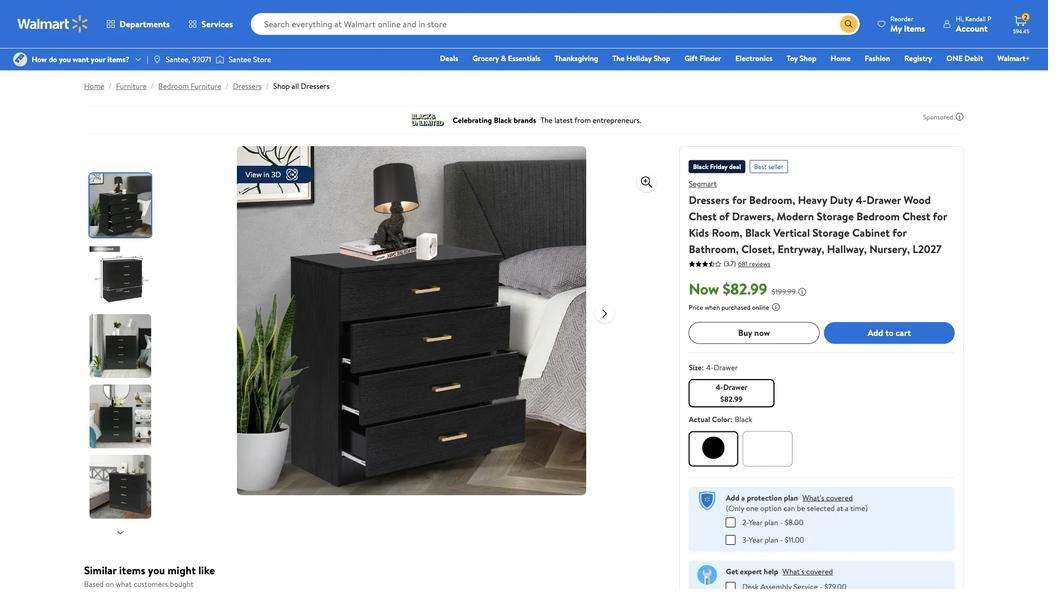 Task type: describe. For each thing, give the bounding box(es) containing it.
time)
[[851, 503, 868, 514]]

1 vertical spatial :
[[731, 414, 733, 425]]

0 vertical spatial storage
[[817, 209, 854, 224]]

your
[[91, 54, 106, 65]]

at
[[837, 503, 843, 514]]

home for home / furniture / bedroom furniture / dressers / shop all dressers
[[84, 81, 104, 91]]

one debit link
[[942, 52, 989, 64]]

seller
[[769, 162, 784, 171]]

drawers,
[[732, 209, 774, 224]]

thanksgiving link
[[550, 52, 603, 64]]

drawer inside 4-drawer $82.99
[[724, 382, 748, 393]]

account
[[956, 22, 988, 34]]

1 horizontal spatial a
[[845, 503, 849, 514]]

view
[[246, 169, 262, 180]]

cabinet
[[853, 225, 890, 240]]

home for home
[[831, 53, 851, 64]]

services button
[[179, 11, 242, 37]]

black inside "segmart dressers for bedroom, heavy duty 4-drawer wood chest of drawers, modern storage bedroom chest for kids room, black vertical storage cabinet for bathroom, closet, entryway, hallway, nursery, l2027"
[[745, 225, 771, 240]]

(3.7) 681 reviews
[[724, 259, 771, 269]]

3-year plan - $11.00
[[742, 535, 804, 546]]

dressers for bedroom, heavy duty 4-drawer wood chest of drawers, modern storage bedroom chest for kids room, black vertical storage cabinet for bathroom, closet, entryway, hallway, nursery, l2027 - image 3 of 10 image
[[90, 315, 153, 378]]

buy now button
[[689, 322, 820, 344]]

items?
[[107, 54, 129, 65]]

Desk Assembly Service - $79.00 checkbox
[[726, 583, 736, 590]]

actual color list
[[687, 429, 957, 469]]

4- inside "segmart dressers for bedroom, heavy duty 4-drawer wood chest of drawers, modern storage bedroom chest for kids room, black vertical storage cabinet for bathroom, closet, entryway, hallway, nursery, l2027"
[[856, 192, 867, 208]]

one debit
[[947, 53, 984, 64]]

next image image
[[116, 529, 125, 538]]

0 horizontal spatial dressers
[[233, 81, 262, 91]]

gift
[[685, 53, 698, 64]]

bedroom inside "segmart dressers for bedroom, heavy duty 4-drawer wood chest of drawers, modern storage bedroom chest for kids room, black vertical storage cabinet for bathroom, closet, entryway, hallway, nursery, l2027"
[[857, 209, 900, 224]]

1 vertical spatial storage
[[813, 225, 850, 240]]

duty
[[830, 192, 853, 208]]

plan for $8.00
[[765, 518, 778, 528]]

santee store
[[229, 54, 271, 65]]

deals
[[440, 53, 458, 64]]

dressers for bedroom, heavy duty 4-drawer wood chest of drawers, modern storage bedroom chest for kids room, black vertical storage cabinet for bathroom, closet, entryway, hallway, nursery, l2027 - image 5 of 10 image
[[90, 455, 153, 519]]

santee, 92071
[[166, 54, 211, 65]]

size : 4-drawer
[[689, 362, 738, 373]]

expert
[[740, 567, 762, 577]]

the holiday shop
[[613, 53, 671, 64]]

(3.7)
[[724, 259, 736, 269]]

want
[[73, 54, 89, 65]]

wpp logo image
[[698, 492, 717, 511]]

0 vertical spatial $82.99
[[723, 278, 768, 300]]

all
[[292, 81, 299, 91]]

reviews
[[750, 259, 771, 269]]

like
[[198, 563, 215, 579]]

when
[[705, 303, 720, 312]]

add to cart
[[868, 327, 911, 339]]

0 horizontal spatial shop
[[273, 81, 290, 91]]

the holiday shop link
[[608, 52, 675, 64]]

dressers for bedroom, heavy duty 4-drawer wood chest of drawers, modern storage bedroom chest for kids room, black vertical storage cabinet for bathroom, closet, entryway, hallway, nursery, l2027 - image 4 of 10 image
[[90, 385, 153, 449]]

segmart link
[[689, 179, 717, 189]]

best seller
[[754, 162, 784, 171]]

covered inside add a protection plan what's covered (only one option can be selected at a time)
[[827, 493, 853, 503]]

1 horizontal spatial dressers
[[301, 81, 330, 91]]

similar items you might like
[[84, 563, 215, 579]]

option
[[761, 503, 782, 514]]

size
[[689, 362, 702, 373]]

to
[[886, 327, 894, 339]]

similar
[[84, 563, 117, 579]]

3 / from the left
[[226, 81, 229, 91]]

|
[[147, 54, 148, 65]]

finder
[[700, 53, 722, 64]]

color
[[712, 414, 731, 425]]

add for add to cart
[[868, 327, 884, 339]]

- for $11.00
[[780, 535, 783, 546]]

92071
[[192, 54, 211, 65]]

2 vertical spatial black
[[735, 414, 753, 425]]

search icon image
[[845, 20, 854, 28]]

one
[[947, 53, 963, 64]]

debit
[[965, 53, 984, 64]]

price when purchased online
[[689, 303, 770, 312]]

reorder
[[891, 14, 914, 23]]

$11.00
[[785, 535, 804, 546]]

now
[[755, 327, 770, 339]]

how do you want your items?
[[32, 54, 129, 65]]

view in 3d
[[246, 169, 281, 180]]

one
[[746, 503, 759, 514]]

thanksgiving
[[555, 53, 598, 64]]

price
[[689, 303, 704, 312]]

$94.45
[[1013, 27, 1030, 35]]

buy
[[738, 327, 752, 339]]

buy now
[[738, 327, 770, 339]]

dressers for bedroom, heavy duty 4-drawer wood chest of drawers, modern storage bedroom chest for kids room, black vertical storage cabinet for bathroom, closet, entryway, hallway, nursery, l2027 image
[[237, 146, 586, 496]]

of
[[719, 209, 730, 224]]

3-Year plan - $11.00 checkbox
[[726, 536, 736, 545]]

2
[[1024, 12, 1028, 22]]

heavy
[[798, 192, 828, 208]]

add for add a protection plan what's covered (only one option can be selected at a time)
[[726, 493, 740, 503]]

get
[[726, 567, 738, 577]]

dressers inside "segmart dressers for bedroom, heavy duty 4-drawer wood chest of drawers, modern storage bedroom chest for kids room, black vertical storage cabinet for bathroom, closet, entryway, hallway, nursery, l2027"
[[689, 192, 730, 208]]

selected
[[807, 503, 835, 514]]

1 horizontal spatial shop
[[654, 53, 671, 64]]

3-
[[742, 535, 749, 546]]

add a protection plan what's covered (only one option can be selected at a time)
[[726, 493, 868, 514]]

1 horizontal spatial home link
[[826, 52, 856, 64]]

you for want
[[59, 54, 71, 65]]

3d
[[271, 169, 281, 180]]

4 / from the left
[[266, 81, 269, 91]]

2 horizontal spatial shop
[[800, 53, 817, 64]]

view in 3d button
[[237, 166, 314, 183]]

bedroom furniture link
[[158, 81, 221, 91]]

you for might
[[148, 563, 165, 579]]

legal information image
[[772, 303, 781, 311]]

$199.99
[[772, 286, 796, 297]]

wood
[[904, 192, 931, 208]]

0 horizontal spatial 4-
[[706, 362, 714, 373]]

sponsored
[[923, 112, 953, 121]]

0 horizontal spatial :
[[702, 362, 704, 373]]



Task type: locate. For each thing, give the bounding box(es) containing it.
2 year from the top
[[749, 535, 763, 546]]

for up drawers,
[[732, 192, 747, 208]]

drawer left the "wood"
[[867, 192, 901, 208]]

plan for $11.00
[[765, 535, 779, 546]]

learn more about strikethrough prices image
[[798, 287, 807, 296]]

2-
[[742, 518, 749, 528]]

bedroom down santee,
[[158, 81, 189, 91]]

1 vertical spatial 4-
[[706, 362, 714, 373]]

the
[[613, 53, 625, 64]]

what's covered button for add a protection plan
[[803, 493, 853, 503]]

electronics
[[736, 53, 773, 64]]

hi, kendall p account
[[956, 14, 992, 34]]

toy shop link
[[782, 52, 822, 64]]

you right items
[[148, 563, 165, 579]]

dressers for bedroom, heavy duty 4-drawer wood chest of drawers, modern storage bedroom chest for kids room, black vertical storage cabinet for bathroom, closet, entryway, hallway, nursery, l2027 - image 2 of 10 image
[[90, 244, 153, 308]]

0 vertical spatial you
[[59, 54, 71, 65]]

0 horizontal spatial chest
[[689, 209, 717, 224]]

0 vertical spatial add
[[868, 327, 884, 339]]

$82.99
[[723, 278, 768, 300], [721, 394, 743, 405]]

0 horizontal spatial  image
[[13, 52, 27, 67]]

: up actual
[[702, 362, 704, 373]]

4- down size : 4-drawer
[[716, 382, 724, 393]]

for up nursery,
[[893, 225, 907, 240]]

0 horizontal spatial you
[[59, 54, 71, 65]]

0 vertical spatial home
[[831, 53, 851, 64]]

1 vertical spatial home
[[84, 81, 104, 91]]

0 vertical spatial :
[[702, 362, 704, 373]]

you right do
[[59, 54, 71, 65]]

departments
[[120, 18, 170, 30]]

furniture down 92071
[[191, 81, 221, 91]]

0 horizontal spatial add
[[726, 493, 740, 503]]

what's right help
[[783, 567, 805, 577]]

1 vertical spatial what's covered button
[[783, 567, 833, 577]]

1 vertical spatial bedroom
[[857, 209, 900, 224]]

0 horizontal spatial bedroom
[[158, 81, 189, 91]]

1 horizontal spatial :
[[731, 414, 733, 425]]

furniture down items?
[[116, 81, 147, 91]]

add
[[868, 327, 884, 339], [726, 493, 740, 503]]

actual color : black
[[689, 414, 753, 425]]

 image for how do you want your items?
[[13, 52, 27, 67]]

add left the one
[[726, 493, 740, 503]]

1 vertical spatial -
[[780, 535, 783, 546]]

dressers
[[233, 81, 262, 91], [301, 81, 330, 91], [689, 192, 730, 208]]

 image left how
[[13, 52, 27, 67]]

in_home_installation logo image
[[698, 566, 717, 585]]

dressers down segmart link
[[689, 192, 730, 208]]

black up segmart
[[693, 162, 709, 171]]

2 vertical spatial for
[[893, 225, 907, 240]]

0 vertical spatial home link
[[826, 52, 856, 64]]

drawer up 4-drawer $82.99
[[714, 362, 738, 373]]

/ right dressers link
[[266, 81, 269, 91]]

1 horizontal spatial home
[[831, 53, 851, 64]]

a right at
[[845, 503, 849, 514]]

drawer inside "segmart dressers for bedroom, heavy duty 4-drawer wood chest of drawers, modern storage bedroom chest for kids room, black vertical storage cabinet for bathroom, closet, entryway, hallway, nursery, l2027"
[[867, 192, 901, 208]]

/ right furniture link
[[151, 81, 154, 91]]

1 vertical spatial what's
[[783, 567, 805, 577]]

 image
[[216, 54, 224, 65]]

1 vertical spatial add
[[726, 493, 740, 503]]

681 reviews link
[[736, 259, 771, 269]]

grocery
[[473, 53, 499, 64]]

segmart
[[689, 179, 717, 189]]

1 vertical spatial you
[[148, 563, 165, 579]]

0 vertical spatial 4-
[[856, 192, 867, 208]]

home inside 'link'
[[831, 53, 851, 64]]

storage down duty
[[817, 209, 854, 224]]

0 vertical spatial black
[[693, 162, 709, 171]]

/ left dressers link
[[226, 81, 229, 91]]

year
[[749, 518, 763, 528], [749, 535, 763, 546]]

actual
[[689, 414, 710, 425]]

1 horizontal spatial  image
[[153, 55, 162, 64]]

Search search field
[[251, 13, 860, 35]]

1 vertical spatial plan
[[765, 518, 778, 528]]

covered
[[827, 493, 853, 503], [807, 567, 833, 577]]

hallway,
[[827, 241, 867, 257]]

electronics link
[[731, 52, 778, 64]]

 image for santee, 92071
[[153, 55, 162, 64]]

plan down the 2-year plan - $8.00
[[765, 535, 779, 546]]

0 horizontal spatial home link
[[84, 81, 104, 91]]

0 vertical spatial bedroom
[[158, 81, 189, 91]]

- left '$11.00'
[[780, 535, 783, 546]]

black right color
[[735, 414, 753, 425]]

home down your
[[84, 81, 104, 91]]

$82.99 up color
[[721, 394, 743, 405]]

add to cart button
[[824, 322, 955, 344]]

storage up 'hallway,'
[[813, 225, 850, 240]]

2 vertical spatial drawer
[[724, 382, 748, 393]]

items
[[904, 22, 926, 34]]

home
[[831, 53, 851, 64], [84, 81, 104, 91]]

dressers down "santee store"
[[233, 81, 262, 91]]

1 horizontal spatial 4-
[[716, 382, 724, 393]]

4- right size
[[706, 362, 714, 373]]

: down 4-drawer $82.99
[[731, 414, 733, 425]]

for up l2027
[[933, 209, 947, 224]]

deal
[[729, 162, 741, 171]]

chest up kids
[[689, 209, 717, 224]]

1 horizontal spatial bedroom
[[857, 209, 900, 224]]

1 vertical spatial home link
[[84, 81, 104, 91]]

2 / from the left
[[151, 81, 154, 91]]

in
[[264, 169, 270, 180]]

bathroom,
[[689, 241, 739, 257]]

kids
[[689, 225, 709, 240]]

a left the one
[[742, 493, 745, 503]]

reorder my items
[[891, 14, 926, 34]]

2-Year plan - $8.00 checkbox
[[726, 518, 736, 528]]

0 horizontal spatial a
[[742, 493, 745, 503]]

how
[[32, 54, 47, 65]]

0 vertical spatial what's
[[803, 493, 825, 503]]

1 vertical spatial black
[[745, 225, 771, 240]]

1 year from the top
[[749, 518, 763, 528]]

shop right holiday
[[654, 53, 671, 64]]

2 horizontal spatial 4-
[[856, 192, 867, 208]]

1 furniture from the left
[[116, 81, 147, 91]]

bedroom,
[[749, 192, 796, 208]]

/ left furniture link
[[109, 81, 112, 91]]

what's right can
[[803, 493, 825, 503]]

next media item image
[[598, 307, 612, 320]]

 image right "|"
[[153, 55, 162, 64]]

kendall
[[966, 14, 986, 23]]

might
[[168, 563, 196, 579]]

santee
[[229, 54, 251, 65]]

1 vertical spatial drawer
[[714, 362, 738, 373]]

grocery & essentials link
[[468, 52, 546, 64]]

4- right duty
[[856, 192, 867, 208]]

home link down search icon
[[826, 52, 856, 64]]

black up closet,
[[745, 225, 771, 240]]

1 vertical spatial $82.99
[[721, 394, 743, 405]]

Walmart Site-Wide search field
[[251, 13, 860, 35]]

2 chest from the left
[[903, 209, 931, 224]]

drawer
[[867, 192, 901, 208], [714, 362, 738, 373], [724, 382, 748, 393]]

holiday
[[627, 53, 652, 64]]

1 vertical spatial year
[[749, 535, 763, 546]]

covered right be
[[827, 493, 853, 503]]

grocery & essentials
[[473, 53, 541, 64]]

walmart image
[[17, 15, 88, 33]]

what's inside add a protection plan what's covered (only one option can be selected at a time)
[[803, 493, 825, 503]]

home link down your
[[84, 81, 104, 91]]

closet,
[[742, 241, 775, 257]]

covered right help
[[807, 567, 833, 577]]

add inside add a protection plan what's covered (only one option can be selected at a time)
[[726, 493, 740, 503]]

0 vertical spatial what's covered button
[[803, 493, 853, 503]]

plan down 'option'
[[765, 518, 778, 528]]

protection
[[747, 493, 782, 503]]

681
[[738, 259, 748, 269]]

$82.99 up purchased
[[723, 278, 768, 300]]

p
[[988, 14, 992, 23]]

2 horizontal spatial dressers
[[689, 192, 730, 208]]

walmart+ link
[[993, 52, 1035, 64]]

entryway,
[[778, 241, 825, 257]]

plan inside add a protection plan what's covered (only one option can be selected at a time)
[[784, 493, 798, 503]]

gift finder link
[[680, 52, 726, 64]]

now
[[689, 278, 719, 300]]

0 vertical spatial for
[[732, 192, 747, 208]]

1 vertical spatial for
[[933, 209, 947, 224]]

$82.99 inside 4-drawer $82.99
[[721, 394, 743, 405]]

friday
[[710, 162, 728, 171]]

0 vertical spatial -
[[780, 518, 783, 528]]

2 horizontal spatial for
[[933, 209, 947, 224]]

year down the one
[[749, 518, 763, 528]]

0 horizontal spatial home
[[84, 81, 104, 91]]

plan
[[784, 493, 798, 503], [765, 518, 778, 528], [765, 535, 779, 546]]

toy shop
[[787, 53, 817, 64]]

0 vertical spatial covered
[[827, 493, 853, 503]]

home / furniture / bedroom furniture / dressers / shop all dressers
[[84, 81, 330, 91]]

dressers link
[[233, 81, 262, 91]]

1 horizontal spatial for
[[893, 225, 907, 240]]

chest
[[689, 209, 717, 224], [903, 209, 931, 224]]

1 horizontal spatial chest
[[903, 209, 931, 224]]

 image
[[13, 52, 27, 67], [153, 55, 162, 64]]

do
[[49, 54, 57, 65]]

chest down the "wood"
[[903, 209, 931, 224]]

4-
[[856, 192, 867, 208], [706, 362, 714, 373], [716, 382, 724, 393]]

drawer down size : 4-drawer
[[724, 382, 748, 393]]

2 vertical spatial 4-
[[716, 382, 724, 393]]

- left $8.00
[[780, 518, 783, 528]]

1 horizontal spatial furniture
[[191, 81, 221, 91]]

1 horizontal spatial you
[[148, 563, 165, 579]]

1 vertical spatial covered
[[807, 567, 833, 577]]

0 horizontal spatial for
[[732, 192, 747, 208]]

l2027
[[913, 241, 942, 257]]

fashion link
[[860, 52, 895, 64]]

shop left all
[[273, 81, 290, 91]]

home down search icon
[[831, 53, 851, 64]]

0 vertical spatial drawer
[[867, 192, 901, 208]]

year for 2-
[[749, 518, 763, 528]]

0 horizontal spatial furniture
[[116, 81, 147, 91]]

modern
[[777, 209, 814, 224]]

year down the 2-year plan - $8.00
[[749, 535, 763, 546]]

registry
[[905, 53, 933, 64]]

my
[[891, 22, 902, 34]]

add left to
[[868, 327, 884, 339]]

black friday deal
[[693, 162, 741, 171]]

fashion
[[865, 53, 890, 64]]

2 vertical spatial plan
[[765, 535, 779, 546]]

year for 3-
[[749, 535, 763, 546]]

0 vertical spatial year
[[749, 518, 763, 528]]

ad disclaimer and feedback for skylinedisplayad image
[[956, 112, 964, 121]]

bedroom up cabinet
[[857, 209, 900, 224]]

add inside button
[[868, 327, 884, 339]]

dressers right all
[[301, 81, 330, 91]]

- for $8.00
[[780, 518, 783, 528]]

home link
[[826, 52, 856, 64], [84, 81, 104, 91]]

/
[[109, 81, 112, 91], [151, 81, 154, 91], [226, 81, 229, 91], [266, 81, 269, 91]]

walmart+
[[998, 53, 1030, 64]]

what's covered button for get expert help
[[783, 567, 833, 577]]

1 / from the left
[[109, 81, 112, 91]]

now $82.99
[[689, 278, 768, 300]]

dressers for bedroom, heavy duty 4-drawer wood chest of drawers, modern storage bedroom chest for kids room, black vertical storage cabinet for bathroom, closet, entryway, hallway, nursery, l2027 - image 1 of 10 image
[[90, 174, 153, 238]]

2 furniture from the left
[[191, 81, 221, 91]]

help
[[764, 567, 778, 577]]

segmart dressers for bedroom, heavy duty 4-drawer wood chest of drawers, modern storage bedroom chest for kids room, black vertical storage cabinet for bathroom, closet, entryway, hallway, nursery, l2027
[[689, 179, 947, 257]]

0 vertical spatial plan
[[784, 493, 798, 503]]

1 horizontal spatial add
[[868, 327, 884, 339]]

size list
[[687, 377, 957, 410]]

shop right toy
[[800, 53, 817, 64]]

plan right 'option'
[[784, 493, 798, 503]]

1 chest from the left
[[689, 209, 717, 224]]

(only
[[726, 503, 744, 514]]

zoom image modal image
[[640, 176, 653, 189]]

shop
[[654, 53, 671, 64], [800, 53, 817, 64], [273, 81, 290, 91]]

4- inside 4-drawer $82.99
[[716, 382, 724, 393]]



Task type: vqa. For each thing, say whether or not it's contained in the screenshot.
the bottommost ORDER.
no



